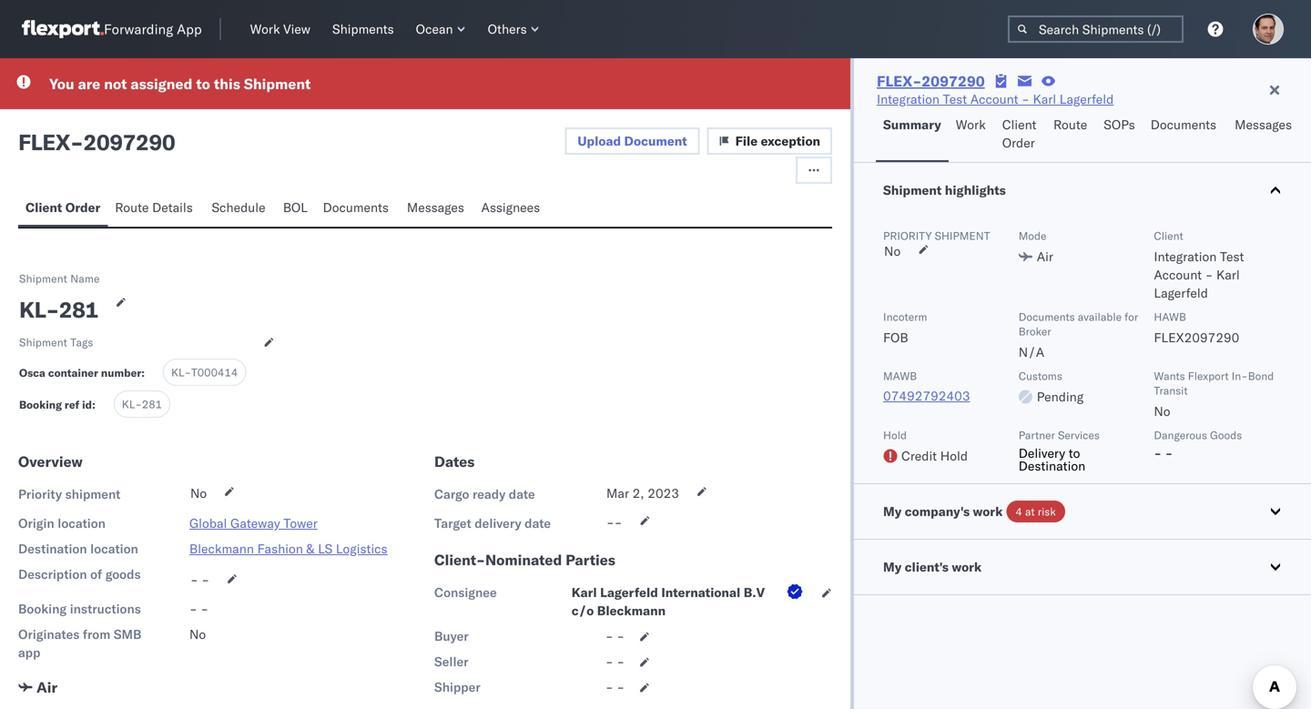 Task type: describe. For each thing, give the bounding box(es) containing it.
0 vertical spatial to
[[196, 75, 210, 93]]

- - for seller
[[606, 654, 625, 670]]

overview
[[18, 453, 83, 471]]

281 for booking ref id
[[142, 398, 162, 411]]

forwarding app
[[104, 20, 202, 38]]

work for my company's work
[[973, 504, 1003, 520]]

0 vertical spatial karl
[[1033, 91, 1057, 107]]

bleckmann inside karl lagerfeld international b.v c/o bleckmann
[[597, 603, 666, 619]]

client integration test account - karl lagerfeld incoterm fob
[[884, 229, 1245, 346]]

credit hold
[[902, 448, 968, 464]]

summary button
[[876, 108, 949, 162]]

wants flexport in-bond transit no
[[1154, 369, 1274, 419]]

0 horizontal spatial hold
[[884, 429, 907, 442]]

are
[[78, 75, 100, 93]]

container
[[48, 366, 98, 380]]

2,
[[633, 485, 645, 501]]

messages for right 'messages' button
[[1235, 117, 1293, 133]]

1 horizontal spatial messages button
[[1228, 108, 1302, 162]]

flex-2097290 link
[[877, 72, 985, 90]]

kl- for shipment name
[[19, 296, 59, 323]]

0 vertical spatial client order button
[[995, 108, 1047, 162]]

forwarding
[[104, 20, 173, 38]]

nominated
[[485, 551, 562, 569]]

assignees
[[481, 199, 540, 215]]

0 vertical spatial priority
[[884, 229, 932, 243]]

my company's work
[[884, 504, 1003, 520]]

work for work view
[[250, 21, 280, 37]]

not
[[104, 75, 127, 93]]

shipment highlights button
[[854, 163, 1312, 218]]

kl-281 for booking ref id
[[122, 398, 162, 411]]

documents available for broker n/a
[[1019, 310, 1139, 360]]

no inside wants flexport in-bond transit no
[[1154, 403, 1171, 419]]

1 horizontal spatial documents button
[[1144, 108, 1228, 162]]

lagerfeld inside karl lagerfeld international b.v c/o bleckmann
[[600, 585, 658, 601]]

from
[[83, 627, 110, 643]]

1 vertical spatial 2097290
[[83, 128, 175, 156]]

shipment for shipment highlights
[[884, 182, 942, 198]]

details
[[152, 199, 193, 215]]

consignee
[[434, 585, 497, 601]]

tower
[[284, 516, 318, 531]]

07492792403
[[884, 388, 971, 404]]

to inside partner services delivery to destination
[[1069, 445, 1081, 461]]

lagerfeld inside integration test account - karl lagerfeld link
[[1060, 91, 1114, 107]]

t000414
[[191, 366, 238, 379]]

0 horizontal spatial priority shipment
[[18, 486, 121, 502]]

kl- for booking ref id
[[122, 398, 142, 411]]

wants
[[1154, 369, 1186, 383]]

destination location
[[18, 541, 138, 557]]

0 vertical spatial integration
[[877, 91, 940, 107]]

mawb 07492792403
[[884, 369, 971, 404]]

cargo
[[434, 486, 469, 502]]

this
[[214, 75, 240, 93]]

account inside the client integration test account - karl lagerfeld incoterm fob
[[1154, 267, 1202, 283]]

- - for description of goods
[[190, 572, 209, 588]]

shipper
[[434, 679, 481, 695]]

shipments link
[[325, 17, 401, 41]]

mar 2, 2023
[[607, 485, 679, 501]]

of
[[90, 567, 102, 582]]

location for origin location
[[58, 516, 106, 531]]

1 horizontal spatial client
[[1003, 117, 1037, 133]]

destination inside partner services delivery to destination
[[1019, 458, 1086, 474]]

seller
[[434, 654, 469, 670]]

no up the global
[[190, 485, 207, 501]]

sops
[[1104, 117, 1136, 133]]

- - for shipper
[[606, 679, 625, 695]]

flex - 2097290
[[18, 128, 175, 156]]

upload document button
[[565, 128, 700, 155]]

shipment tags
[[19, 336, 93, 349]]

shipments
[[332, 21, 394, 37]]

0 vertical spatial shipment
[[935, 229, 990, 243]]

ready
[[473, 486, 506, 502]]

client's
[[905, 559, 949, 575]]

services
[[1058, 429, 1100, 442]]

booking ref id :
[[19, 398, 95, 412]]

mode
[[1019, 229, 1047, 243]]

dangerous
[[1154, 429, 1208, 442]]

assigned
[[131, 75, 193, 93]]

id
[[82, 398, 92, 412]]

osca container number :
[[19, 366, 145, 380]]

target delivery date
[[434, 516, 551, 531]]

4 at risk
[[1016, 505, 1056, 519]]

document
[[624, 133, 687, 149]]

upload
[[578, 133, 621, 149]]

partner
[[1019, 429, 1056, 442]]

1 vertical spatial priority
[[18, 486, 62, 502]]

company's
[[905, 504, 970, 520]]

order for top client order button
[[1003, 135, 1035, 151]]

name
[[70, 272, 100, 286]]

global
[[189, 516, 227, 531]]

location for destination location
[[90, 541, 138, 557]]

1 vertical spatial shipment
[[65, 486, 121, 502]]

kl-281 for shipment name
[[19, 296, 98, 323]]

flex2097290
[[1154, 330, 1240, 346]]

flexport. image
[[22, 20, 104, 38]]

sops button
[[1097, 108, 1144, 162]]

1 horizontal spatial priority shipment
[[884, 229, 990, 243]]

risk
[[1038, 505, 1056, 519]]

1 vertical spatial client order button
[[18, 191, 108, 227]]

: for osca container number :
[[141, 366, 145, 380]]

bleckmann fashion & ls logistics link
[[189, 541, 388, 557]]

summary
[[884, 117, 942, 133]]

ocean
[[416, 21, 453, 37]]

0 vertical spatial bleckmann
[[189, 541, 254, 557]]

you
[[49, 75, 74, 93]]

c/o
[[572, 603, 594, 619]]

shipment name
[[19, 272, 100, 286]]

shipment highlights
[[884, 182, 1006, 198]]

0 horizontal spatial destination
[[18, 541, 87, 557]]

upload document
[[578, 133, 687, 149]]

0 vertical spatial account
[[971, 91, 1019, 107]]

0 horizontal spatial test
[[943, 91, 967, 107]]

my client's work
[[884, 559, 982, 575]]

0 vertical spatial 2097290
[[922, 72, 985, 90]]

1 vertical spatial documents button
[[316, 191, 400, 227]]

international
[[662, 585, 741, 601]]

lagerfeld inside the client integration test account - karl lagerfeld incoterm fob
[[1154, 285, 1209, 301]]



Task type: locate. For each thing, give the bounding box(es) containing it.
2 horizontal spatial lagerfeld
[[1154, 285, 1209, 301]]

shipment for shipment tags
[[19, 336, 67, 349]]

schedule button
[[204, 191, 276, 227]]

air
[[1037, 249, 1054, 265], [36, 679, 57, 697]]

date
[[509, 486, 535, 502], [525, 516, 551, 531]]

date up "client-nominated parties"
[[525, 516, 551, 531]]

client order button
[[995, 108, 1047, 162], [18, 191, 108, 227]]

kl-281 down number in the bottom of the page
[[122, 398, 162, 411]]

route details button
[[108, 191, 204, 227]]

shipment down highlights
[[935, 229, 990, 243]]

my inside button
[[884, 559, 902, 575]]

2097290 up integration test account - karl lagerfeld
[[922, 72, 985, 90]]

shipment up osca
[[19, 336, 67, 349]]

booking for booking ref id :
[[19, 398, 62, 412]]

client order down integration test account - karl lagerfeld link
[[1003, 117, 1037, 151]]

1 vertical spatial karl
[[1217, 267, 1240, 283]]

account up hawb
[[1154, 267, 1202, 283]]

lagerfeld up route button
[[1060, 91, 1114, 107]]

test
[[943, 91, 967, 107], [1220, 249, 1245, 265]]

1 horizontal spatial karl
[[1033, 91, 1057, 107]]

priority up "origin"
[[18, 486, 62, 502]]

0 vertical spatial priority shipment
[[884, 229, 990, 243]]

n/a
[[1019, 344, 1045, 360]]

2023
[[648, 485, 679, 501]]

booking for booking instructions
[[18, 601, 67, 617]]

karl up route button
[[1033, 91, 1057, 107]]

my left company's at bottom right
[[884, 504, 902, 520]]

1 vertical spatial account
[[1154, 267, 1202, 283]]

originates from smb app
[[18, 627, 142, 661]]

1 vertical spatial location
[[90, 541, 138, 557]]

view
[[283, 21, 311, 37]]

hawb
[[1154, 310, 1187, 324]]

destination down partner on the bottom right
[[1019, 458, 1086, 474]]

messages button
[[1228, 108, 1302, 162], [400, 191, 474, 227]]

integration down flex-
[[877, 91, 940, 107]]

documents right sops
[[1151, 117, 1217, 133]]

0 horizontal spatial messages button
[[400, 191, 474, 227]]

route left sops
[[1054, 117, 1088, 133]]

shipment right this
[[244, 75, 311, 93]]

1 vertical spatial date
[[525, 516, 551, 531]]

0 horizontal spatial documents button
[[316, 191, 400, 227]]

client order down flex
[[26, 199, 100, 215]]

0 horizontal spatial bleckmann
[[189, 541, 254, 557]]

order inside client order
[[1003, 135, 1035, 151]]

1 horizontal spatial shipment
[[935, 229, 990, 243]]

b.v
[[744, 585, 765, 601]]

-
[[1022, 91, 1030, 107], [70, 128, 83, 156], [1206, 267, 1214, 283], [1154, 445, 1162, 461], [1166, 445, 1173, 461], [607, 515, 615, 531], [615, 515, 622, 531], [190, 572, 198, 588], [202, 572, 209, 588], [189, 601, 197, 617], [201, 601, 209, 617], [606, 628, 614, 644], [617, 628, 625, 644], [606, 654, 614, 670], [617, 654, 625, 670], [606, 679, 614, 695], [617, 679, 625, 695]]

shipment left name on the top left of the page
[[19, 272, 67, 286]]

- - for buyer
[[606, 628, 625, 644]]

no up incoterm
[[884, 243, 901, 259]]

0 vertical spatial route
[[1054, 117, 1088, 133]]

booking up originates
[[18, 601, 67, 617]]

my client's work button
[[854, 540, 1312, 595]]

route details
[[115, 199, 193, 215]]

work inside button
[[956, 117, 986, 133]]

integration up hawb
[[1154, 249, 1217, 265]]

description of goods
[[18, 567, 141, 582]]

2 horizontal spatial kl-
[[171, 366, 191, 379]]

1 vertical spatial destination
[[18, 541, 87, 557]]

work button
[[949, 108, 995, 162]]

priority shipment down shipment highlights
[[884, 229, 990, 243]]

route button
[[1047, 108, 1097, 162]]

0 horizontal spatial kl-
[[19, 296, 59, 323]]

1 horizontal spatial order
[[1003, 135, 1035, 151]]

: for booking ref id :
[[92, 398, 95, 412]]

0 vertical spatial :
[[141, 366, 145, 380]]

forwarding app link
[[22, 20, 202, 38]]

1 vertical spatial order
[[65, 199, 100, 215]]

1 vertical spatial kl-281
[[122, 398, 162, 411]]

hawb flex2097290
[[1154, 310, 1240, 346]]

route for route
[[1054, 117, 1088, 133]]

client down flex
[[26, 199, 62, 215]]

0 horizontal spatial client
[[26, 199, 62, 215]]

documents right bol button
[[323, 199, 389, 215]]

no
[[884, 243, 901, 259], [1154, 403, 1171, 419], [190, 485, 207, 501], [189, 627, 206, 643]]

client-
[[434, 551, 485, 569]]

route
[[1054, 117, 1088, 133], [115, 199, 149, 215]]

Search Shipments (/) text field
[[1008, 15, 1184, 43]]

ocean button
[[409, 17, 473, 41]]

--
[[607, 515, 622, 531]]

0 vertical spatial 281
[[59, 296, 98, 323]]

shipment inside button
[[884, 182, 942, 198]]

0 horizontal spatial :
[[92, 398, 95, 412]]

kl-281 down shipment name
[[19, 296, 98, 323]]

1 horizontal spatial air
[[1037, 249, 1054, 265]]

you are not assigned to this shipment
[[49, 75, 311, 93]]

location
[[58, 516, 106, 531], [90, 541, 138, 557]]

0 vertical spatial destination
[[1019, 458, 1086, 474]]

: right ref
[[92, 398, 95, 412]]

work view link
[[243, 17, 318, 41]]

assignees button
[[474, 191, 551, 227]]

work for work
[[956, 117, 986, 133]]

kl-t000414
[[171, 366, 238, 379]]

2 horizontal spatial karl
[[1217, 267, 1240, 283]]

0 horizontal spatial integration
[[877, 91, 940, 107]]

1 horizontal spatial bleckmann
[[597, 603, 666, 619]]

lagerfeld up hawb
[[1154, 285, 1209, 301]]

air down mode
[[1037, 249, 1054, 265]]

1 horizontal spatial kl-281
[[122, 398, 162, 411]]

281
[[59, 296, 98, 323], [142, 398, 162, 411]]

2 my from the top
[[884, 559, 902, 575]]

lagerfeld
[[1060, 91, 1114, 107], [1154, 285, 1209, 301], [600, 585, 658, 601]]

work
[[973, 504, 1003, 520], [952, 559, 982, 575]]

location up destination location
[[58, 516, 106, 531]]

delivery
[[475, 516, 522, 531]]

mar
[[607, 485, 629, 501]]

date for cargo ready date
[[509, 486, 535, 502]]

highlights
[[945, 182, 1006, 198]]

work right client's
[[952, 559, 982, 575]]

hold up credit
[[884, 429, 907, 442]]

fob
[[884, 330, 909, 346]]

1 vertical spatial 281
[[142, 398, 162, 411]]

&
[[307, 541, 315, 557]]

kl- right number in the bottom of the page
[[171, 366, 191, 379]]

2 horizontal spatial documents
[[1151, 117, 1217, 133]]

my for my company's work
[[884, 504, 902, 520]]

work inside button
[[952, 559, 982, 575]]

281 right id
[[142, 398, 162, 411]]

date for target delivery date
[[525, 516, 551, 531]]

air down app
[[36, 679, 57, 697]]

0 horizontal spatial order
[[65, 199, 100, 215]]

description
[[18, 567, 87, 582]]

documents button right the bol on the left of the page
[[316, 191, 400, 227]]

0 horizontal spatial air
[[36, 679, 57, 697]]

fashion
[[257, 541, 303, 557]]

file
[[736, 133, 758, 149]]

0 horizontal spatial route
[[115, 199, 149, 215]]

transit
[[1154, 384, 1188, 398]]

2 vertical spatial client
[[1154, 229, 1184, 243]]

documents inside documents available for broker n/a
[[1019, 310, 1075, 324]]

flex
[[18, 128, 70, 156]]

0 vertical spatial work
[[250, 21, 280, 37]]

work for my client's work
[[952, 559, 982, 575]]

0 vertical spatial my
[[884, 504, 902, 520]]

0 horizontal spatial karl
[[572, 585, 597, 601]]

0 vertical spatial hold
[[884, 429, 907, 442]]

for
[[1125, 310, 1139, 324]]

order for bottommost client order button
[[65, 199, 100, 215]]

2097290 down not
[[83, 128, 175, 156]]

no right smb
[[189, 627, 206, 643]]

0 vertical spatial kl-281
[[19, 296, 98, 323]]

0 vertical spatial kl-
[[19, 296, 59, 323]]

test up hawb flex2097290
[[1220, 249, 1245, 265]]

bol
[[283, 199, 308, 215]]

0 vertical spatial documents button
[[1144, 108, 1228, 162]]

documents up broker
[[1019, 310, 1075, 324]]

priority shipment up origin location
[[18, 486, 121, 502]]

location up "goods"
[[90, 541, 138, 557]]

dangerous goods - -
[[1154, 429, 1243, 461]]

order right work button
[[1003, 135, 1035, 151]]

my
[[884, 504, 902, 520], [884, 559, 902, 575]]

shipment for shipment name
[[19, 272, 67, 286]]

1 horizontal spatial kl-
[[122, 398, 142, 411]]

destination up description
[[18, 541, 87, 557]]

my left client's
[[884, 559, 902, 575]]

bond
[[1248, 369, 1274, 383]]

bleckmann down the global
[[189, 541, 254, 557]]

shipment up origin location
[[65, 486, 121, 502]]

0 horizontal spatial account
[[971, 91, 1019, 107]]

others button
[[481, 17, 547, 41]]

1 vertical spatial work
[[952, 559, 982, 575]]

0 vertical spatial air
[[1037, 249, 1054, 265]]

hold right credit
[[941, 448, 968, 464]]

shipment down summary button
[[884, 182, 942, 198]]

1 horizontal spatial lagerfeld
[[1060, 91, 1114, 107]]

karl up c/o
[[572, 585, 597, 601]]

buyer
[[434, 628, 469, 644]]

documents button right sops
[[1144, 108, 1228, 162]]

client order button down flex
[[18, 191, 108, 227]]

account up work button
[[971, 91, 1019, 107]]

to left this
[[196, 75, 210, 93]]

1 vertical spatial bleckmann
[[597, 603, 666, 619]]

0 vertical spatial lagerfeld
[[1060, 91, 1114, 107]]

281 down name on the top left of the page
[[59, 296, 98, 323]]

priority
[[884, 229, 932, 243], [18, 486, 62, 502]]

booking instructions
[[18, 601, 141, 617]]

1 vertical spatial test
[[1220, 249, 1245, 265]]

app
[[18, 645, 40, 661]]

1 horizontal spatial to
[[1069, 445, 1081, 461]]

gateway
[[230, 516, 280, 531]]

priority shipment
[[884, 229, 990, 243], [18, 486, 121, 502]]

bol button
[[276, 191, 316, 227]]

1 horizontal spatial documents
[[1019, 310, 1075, 324]]

dates
[[434, 453, 475, 471]]

ref
[[65, 398, 79, 412]]

0 vertical spatial documents
[[1151, 117, 1217, 133]]

karl inside the client integration test account - karl lagerfeld incoterm fob
[[1217, 267, 1240, 283]]

0 horizontal spatial priority
[[18, 486, 62, 502]]

messages for leftmost 'messages' button
[[407, 199, 464, 215]]

0 horizontal spatial client order
[[26, 199, 100, 215]]

goods
[[1211, 429, 1243, 442]]

1 horizontal spatial work
[[956, 117, 986, 133]]

client up hawb
[[1154, 229, 1184, 243]]

1 horizontal spatial hold
[[941, 448, 968, 464]]

work left view
[[250, 21, 280, 37]]

client order for top client order button
[[1003, 117, 1037, 151]]

0 vertical spatial messages button
[[1228, 108, 1302, 162]]

1 horizontal spatial account
[[1154, 267, 1202, 283]]

order
[[1003, 135, 1035, 151], [65, 199, 100, 215]]

at
[[1026, 505, 1035, 519]]

client inside the client integration test account - karl lagerfeld incoterm fob
[[1154, 229, 1184, 243]]

1 my from the top
[[884, 504, 902, 520]]

test inside the client integration test account - karl lagerfeld incoterm fob
[[1220, 249, 1245, 265]]

pending
[[1037, 389, 1084, 405]]

instructions
[[70, 601, 141, 617]]

1 vertical spatial :
[[92, 398, 95, 412]]

to down services
[[1069, 445, 1081, 461]]

1 vertical spatial hold
[[941, 448, 968, 464]]

karl up hawb flex2097290
[[1217, 267, 1240, 283]]

order down flex - 2097290 at top left
[[65, 199, 100, 215]]

smb
[[114, 627, 142, 643]]

available
[[1078, 310, 1122, 324]]

0 vertical spatial test
[[943, 91, 967, 107]]

karl inside karl lagerfeld international b.v c/o bleckmann
[[572, 585, 597, 601]]

1 horizontal spatial test
[[1220, 249, 1245, 265]]

route for route details
[[115, 199, 149, 215]]

4
[[1016, 505, 1023, 519]]

2 horizontal spatial client
[[1154, 229, 1184, 243]]

0 vertical spatial client order
[[1003, 117, 1037, 151]]

date right ready
[[509, 486, 535, 502]]

documents for bottommost documents button
[[323, 199, 389, 215]]

1 horizontal spatial 281
[[142, 398, 162, 411]]

client down integration test account - karl lagerfeld link
[[1003, 117, 1037, 133]]

priority down shipment highlights
[[884, 229, 932, 243]]

0 horizontal spatial documents
[[323, 199, 389, 215]]

partner services delivery to destination
[[1019, 429, 1100, 474]]

2 vertical spatial documents
[[1019, 310, 1075, 324]]

work left '4'
[[973, 504, 1003, 520]]

app
[[177, 20, 202, 38]]

0 vertical spatial order
[[1003, 135, 1035, 151]]

2097290
[[922, 72, 985, 90], [83, 128, 175, 156]]

0 vertical spatial date
[[509, 486, 535, 502]]

0 horizontal spatial kl-281
[[19, 296, 98, 323]]

work down integration test account - karl lagerfeld link
[[956, 117, 986, 133]]

booking left ref
[[19, 398, 62, 412]]

client order button down integration test account - karl lagerfeld
[[995, 108, 1047, 162]]

my for my client's work
[[884, 559, 902, 575]]

0 horizontal spatial client order button
[[18, 191, 108, 227]]

client order for bottommost client order button
[[26, 199, 100, 215]]

1 horizontal spatial priority
[[884, 229, 932, 243]]

0 vertical spatial client
[[1003, 117, 1037, 133]]

no down the transit
[[1154, 403, 1171, 419]]

kl- for osca container number
[[171, 366, 191, 379]]

file exception button
[[707, 128, 833, 155], [707, 128, 833, 155]]

lagerfeld down parties
[[600, 585, 658, 601]]

cargo ready date
[[434, 486, 535, 502]]

1 vertical spatial priority shipment
[[18, 486, 121, 502]]

281 for shipment name
[[59, 296, 98, 323]]

0 horizontal spatial lagerfeld
[[600, 585, 658, 601]]

1 horizontal spatial client order button
[[995, 108, 1047, 162]]

1 vertical spatial kl-
[[171, 366, 191, 379]]

1 vertical spatial to
[[1069, 445, 1081, 461]]

0 vertical spatial work
[[973, 504, 1003, 520]]

integration inside the client integration test account - karl lagerfeld incoterm fob
[[1154, 249, 1217, 265]]

flex-2097290
[[877, 72, 985, 90]]

: left kl-t000414
[[141, 366, 145, 380]]

test down flex-2097290 link
[[943, 91, 967, 107]]

1 vertical spatial messages button
[[400, 191, 474, 227]]

1 vertical spatial work
[[956, 117, 986, 133]]

route left the "details"
[[115, 199, 149, 215]]

1 horizontal spatial integration
[[1154, 249, 1217, 265]]

:
[[141, 366, 145, 380], [92, 398, 95, 412]]

1 vertical spatial air
[[36, 679, 57, 697]]

- inside the client integration test account - karl lagerfeld incoterm fob
[[1206, 267, 1214, 283]]

shipment
[[244, 75, 311, 93], [884, 182, 942, 198], [19, 272, 67, 286], [19, 336, 67, 349]]

1 vertical spatial messages
[[407, 199, 464, 215]]

client-nominated parties
[[434, 551, 616, 569]]

kl- up shipment tags
[[19, 296, 59, 323]]

messages
[[1235, 117, 1293, 133], [407, 199, 464, 215]]

1 vertical spatial client
[[26, 199, 62, 215]]

1 horizontal spatial messages
[[1235, 117, 1293, 133]]

kl- down number in the bottom of the page
[[122, 398, 142, 411]]

1 vertical spatial my
[[884, 559, 902, 575]]

1 vertical spatial route
[[115, 199, 149, 215]]

account
[[971, 91, 1019, 107], [1154, 267, 1202, 283]]

bleckmann right c/o
[[597, 603, 666, 619]]

documents for right documents button
[[1151, 117, 1217, 133]]

delivery
[[1019, 445, 1066, 461]]

integration test account - karl lagerfeld
[[877, 91, 1114, 107]]



Task type: vqa. For each thing, say whether or not it's contained in the screenshot.
- -
yes



